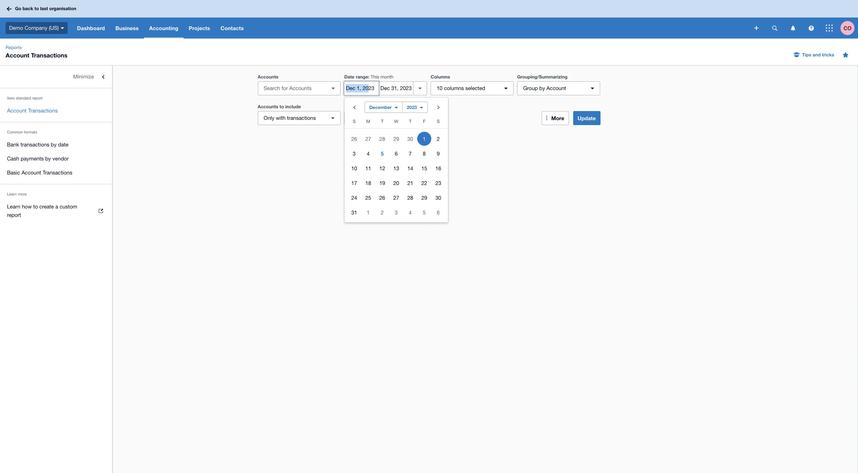 Task type: vqa. For each thing, say whether or not it's contained in the screenshot.
Previous month image
yes



Task type: describe. For each thing, give the bounding box(es) containing it.
sun dec 24 2023 cell
[[345, 191, 361, 205]]

accounts for accounts
[[258, 74, 278, 80]]

4 row from the top
[[345, 161, 448, 176]]

2 t from the left
[[409, 119, 412, 124]]

go
[[15, 6, 21, 11]]

m
[[366, 119, 370, 124]]

3 row from the top
[[345, 146, 448, 161]]

svg image inside demo company (us) popup button
[[61, 27, 64, 29]]

reports account transactions
[[6, 45, 67, 59]]

xero
[[7, 96, 15, 100]]

f
[[423, 119, 426, 124]]

transactions inside popup button
[[287, 115, 316, 121]]

Search for Accounts text field
[[258, 82, 328, 95]]

back
[[23, 6, 33, 11]]

previous month image
[[347, 100, 361, 114]]

account transactions link
[[0, 104, 112, 118]]

projects button
[[184, 18, 215, 39]]

sat dec 30 2023 cell
[[431, 191, 448, 205]]

svg image inside go back to last organisation link
[[7, 6, 12, 11]]

thu dec 28 2023 cell
[[403, 191, 417, 205]]

account inside account transactions link
[[7, 108, 27, 114]]

accounts to include
[[258, 104, 301, 109]]

mon dec 11 2023 cell
[[361, 161, 375, 175]]

basic account transactions link
[[0, 166, 112, 180]]

xero standard report
[[7, 96, 43, 100]]

wed dec 20 2023 cell
[[389, 176, 403, 190]]

month
[[380, 74, 394, 80]]

dashboard
[[77, 25, 105, 31]]

tue dec 12 2023 cell
[[375, 161, 389, 175]]

wed dec 27 2023 cell
[[389, 191, 403, 205]]

sat dec 23 2023 cell
[[431, 176, 448, 190]]

include
[[285, 104, 301, 109]]

sun dec 10 2023 cell
[[345, 161, 361, 175]]

account inside basic account transactions link
[[22, 170, 41, 176]]

tue dec 05 2023 cell
[[375, 146, 389, 161]]

Select start date field
[[345, 82, 379, 95]]

bank
[[7, 142, 19, 148]]

0 horizontal spatial svg image
[[755, 26, 759, 30]]

more
[[551, 115, 564, 121]]

sat dec 16 2023 cell
[[431, 161, 448, 175]]

1 horizontal spatial report
[[32, 96, 43, 100]]

minimize
[[73, 74, 94, 80]]

custom
[[60, 204, 77, 210]]

common formats
[[7, 130, 37, 134]]

6 row from the top
[[345, 190, 448, 205]]

2023
[[407, 104, 417, 110]]

w
[[394, 119, 398, 124]]

learn how to create a custom report
[[7, 204, 77, 218]]

range
[[356, 74, 368, 80]]

accounting button
[[144, 18, 184, 39]]

account inside 'group by account' "popup button"
[[547, 85, 566, 91]]

update button
[[573, 111, 601, 125]]

by inside "popup button"
[[539, 85, 545, 91]]

open image
[[326, 81, 340, 95]]

2 row from the top
[[345, 131, 448, 146]]

thu dec 14 2023 cell
[[403, 161, 417, 175]]

sun dec 17 2023 cell
[[345, 176, 361, 190]]

2 s from the left
[[437, 119, 440, 124]]

fri dec 22 2023 cell
[[417, 176, 431, 190]]

group by account
[[523, 85, 566, 91]]

group by account button
[[517, 81, 600, 95]]

create
[[39, 204, 54, 210]]

to for learn how to create a custom report
[[33, 204, 38, 210]]

accounts for accounts to include
[[258, 104, 278, 109]]

organisation
[[49, 6, 76, 11]]

common
[[7, 130, 23, 134]]

minimize button
[[0, 70, 112, 84]]

account transactions
[[7, 108, 58, 114]]

mon dec 18 2023 cell
[[361, 176, 375, 190]]

fri dec 01 2023 cell
[[417, 132, 431, 146]]

group containing december
[[345, 97, 448, 223]]

cash
[[7, 156, 19, 162]]

by for vendor
[[45, 156, 51, 162]]

accounting
[[149, 25, 178, 31]]

more button
[[542, 111, 569, 125]]

demo company (us)
[[9, 25, 59, 31]]

1 s from the left
[[353, 119, 356, 124]]

business button
[[110, 18, 144, 39]]

mon dec 25 2023 cell
[[361, 191, 375, 205]]

bank transactions by date link
[[0, 138, 112, 152]]

date
[[344, 74, 355, 80]]

columns
[[444, 85, 464, 91]]

5 row from the top
[[345, 176, 448, 190]]

date range : this month
[[344, 74, 394, 80]]

co button
[[841, 18, 858, 39]]

by for date
[[51, 142, 57, 148]]



Task type: locate. For each thing, give the bounding box(es) containing it.
row containing s
[[345, 117, 448, 129]]

1 horizontal spatial s
[[437, 119, 440, 124]]

cash payments by vendor
[[7, 156, 69, 162]]

0 vertical spatial report
[[32, 96, 43, 100]]

transactions up minimize button
[[31, 52, 67, 59]]

row
[[345, 117, 448, 129], [345, 131, 448, 146], [345, 146, 448, 161], [345, 161, 448, 176], [345, 176, 448, 190], [345, 190, 448, 205]]

0 vertical spatial learn
[[7, 192, 17, 196]]

grid containing s
[[345, 117, 448, 220]]

t left w
[[381, 119, 384, 124]]

row up wed dec 06 2023 cell
[[345, 131, 448, 146]]

None field
[[258, 81, 341, 95]]

go back to last organisation link
[[4, 3, 80, 15]]

transactions down "cash payments by vendor" link
[[43, 170, 72, 176]]

learn left the more
[[7, 192, 17, 196]]

accounts up only
[[258, 104, 278, 109]]

learn more
[[7, 192, 27, 196]]

0 vertical spatial transactions
[[31, 52, 67, 59]]

formats
[[24, 130, 37, 134]]

columns
[[431, 74, 450, 80]]

2 learn from the top
[[7, 204, 20, 210]]

account down 'payments'
[[22, 170, 41, 176]]

co
[[844, 25, 852, 31]]

group
[[345, 97, 448, 223]]

:
[[368, 74, 370, 80]]

a
[[55, 204, 58, 210]]

transactions down formats
[[21, 142, 49, 148]]

filter
[[358, 115, 371, 121]]

10 columns selected
[[437, 85, 485, 91]]

by down 'grouping/summarizing'
[[539, 85, 545, 91]]

vendor
[[52, 156, 69, 162]]

company
[[25, 25, 47, 31]]

transactions
[[31, 52, 67, 59], [28, 108, 58, 114], [43, 170, 72, 176]]

mon dec 04 2023 cell
[[361, 146, 375, 161]]

account down reports link
[[6, 52, 29, 59]]

last
[[40, 6, 48, 11]]

banner
[[0, 0, 858, 39]]

s left filter
[[353, 119, 356, 124]]

row group
[[345, 131, 448, 220]]

0 horizontal spatial s
[[353, 119, 356, 124]]

basic account transactions
[[7, 170, 72, 176]]

tue dec 19 2023 cell
[[375, 176, 389, 190]]

1 vertical spatial report
[[7, 212, 21, 218]]

december
[[369, 104, 392, 110]]

learn
[[7, 192, 17, 196], [7, 204, 20, 210]]

1 vertical spatial transactions
[[21, 142, 49, 148]]

transactions inside reports account transactions
[[31, 52, 67, 59]]

only with transactions button
[[258, 111, 341, 125]]

demo company (us) button
[[0, 18, 72, 39]]

banner containing co
[[0, 0, 858, 39]]

1 accounts from the top
[[258, 74, 278, 80]]

1 vertical spatial to
[[280, 104, 284, 109]]

list of convenience dates image
[[413, 81, 427, 95]]

by left date
[[51, 142, 57, 148]]

dashboard link
[[72, 18, 110, 39]]

learn for learn how to create a custom report
[[7, 204, 20, 210]]

0 horizontal spatial report
[[7, 212, 21, 218]]

business
[[115, 25, 139, 31]]

fri dec 29 2023 cell
[[417, 191, 431, 205]]

accounts up search for accounts "text box"
[[258, 74, 278, 80]]

to inside banner
[[34, 6, 39, 11]]

0 vertical spatial transactions
[[287, 115, 316, 121]]

1 t from the left
[[381, 119, 384, 124]]

grouping/summarizing
[[517, 74, 568, 80]]

sun dec 03 2023 cell
[[345, 146, 361, 161]]

account down the xero
[[7, 108, 27, 114]]

account down 'grouping/summarizing'
[[547, 85, 566, 91]]

reports
[[6, 45, 22, 50]]

to left last
[[34, 6, 39, 11]]

transactions for reports account transactions
[[31, 52, 67, 59]]

thu dec 07 2023 cell
[[403, 146, 417, 161]]

row up the wed dec 13 2023 'cell'
[[345, 146, 448, 161]]

transactions down xero standard report
[[28, 108, 58, 114]]

fri dec 15 2023 cell
[[417, 161, 431, 175]]

0 vertical spatial by
[[539, 85, 545, 91]]

and
[[813, 52, 821, 57]]

0 vertical spatial to
[[34, 6, 39, 11]]

1 row from the top
[[345, 117, 448, 129]]

2 vertical spatial to
[[33, 204, 38, 210]]

0 vertical spatial accounts
[[258, 74, 278, 80]]

basic
[[7, 170, 20, 176]]

filter button
[[344, 111, 427, 125]]

1 vertical spatial transactions
[[28, 108, 58, 114]]

learn down learn more
[[7, 204, 20, 210]]

s right f
[[437, 119, 440, 124]]

fri dec 08 2023 cell
[[417, 146, 431, 161]]

more
[[18, 192, 27, 196]]

1 vertical spatial learn
[[7, 204, 20, 210]]

with
[[276, 115, 286, 121]]

to right how at the left
[[33, 204, 38, 210]]

0 horizontal spatial t
[[381, 119, 384, 124]]

thu dec 21 2023 cell
[[403, 176, 417, 190]]

to
[[34, 6, 39, 11], [280, 104, 284, 109], [33, 204, 38, 210]]

svg image
[[7, 6, 12, 11], [826, 25, 833, 32], [772, 25, 778, 31], [791, 25, 795, 31], [61, 27, 64, 29]]

t
[[381, 119, 384, 124], [409, 119, 412, 124]]

projects
[[189, 25, 210, 31]]

standard
[[16, 96, 31, 100]]

1 learn from the top
[[7, 192, 17, 196]]

1 horizontal spatial svg image
[[809, 25, 814, 31]]

t left f
[[409, 119, 412, 124]]

1 horizontal spatial t
[[409, 119, 412, 124]]

cash payments by vendor link
[[0, 152, 112, 166]]

sun dec 31 2023 cell
[[345, 205, 361, 219]]

by left "vendor"
[[45, 156, 51, 162]]

bank transactions by date
[[7, 142, 68, 148]]

0 horizontal spatial transactions
[[21, 142, 49, 148]]

wed dec 13 2023 cell
[[389, 161, 403, 175]]

selected
[[466, 85, 485, 91]]

(us)
[[49, 25, 59, 31]]

report
[[32, 96, 43, 100], [7, 212, 21, 218]]

account inside reports account transactions
[[6, 52, 29, 59]]

reports link
[[3, 44, 25, 51]]

tips and tricks
[[802, 52, 834, 57]]

this
[[371, 74, 379, 80]]

tue dec 26 2023 cell
[[375, 191, 389, 205]]

tricks
[[822, 52, 834, 57]]

learn how to create a custom report link
[[0, 200, 112, 222]]

tips
[[802, 52, 812, 57]]

how
[[22, 204, 32, 210]]

transactions for basic account transactions
[[43, 170, 72, 176]]

date
[[58, 142, 68, 148]]

grid
[[345, 117, 448, 220]]

report up account transactions
[[32, 96, 43, 100]]

only with transactions
[[264, 115, 316, 121]]

2 vertical spatial transactions
[[43, 170, 72, 176]]

accounts
[[258, 74, 278, 80], [258, 104, 278, 109]]

group
[[523, 85, 538, 91]]

learn for learn more
[[7, 192, 17, 196]]

1 vertical spatial by
[[51, 142, 57, 148]]

transactions
[[287, 115, 316, 121], [21, 142, 49, 148]]

report down learn more
[[7, 212, 21, 218]]

svg image
[[809, 25, 814, 31], [755, 26, 759, 30]]

remove from favorites image
[[839, 48, 853, 62]]

sat dec 02 2023 cell
[[431, 132, 448, 146]]

only
[[264, 115, 274, 121]]

wed dec 06 2023 cell
[[389, 146, 403, 161]]

account
[[6, 52, 29, 59], [547, 85, 566, 91], [7, 108, 27, 114], [22, 170, 41, 176]]

1 vertical spatial accounts
[[258, 104, 278, 109]]

learn inside the learn how to create a custom report
[[7, 204, 20, 210]]

row down the wed dec 20 2023 cell
[[345, 190, 448, 205]]

10
[[437, 85, 443, 91]]

payments
[[21, 156, 44, 162]]

sat dec 09 2023 cell
[[431, 146, 448, 161]]

row down 2023
[[345, 117, 448, 129]]

contacts
[[221, 25, 244, 31]]

2 accounts from the top
[[258, 104, 278, 109]]

row up the wed dec 20 2023 cell
[[345, 161, 448, 176]]

next month image
[[431, 100, 445, 114]]

to inside the learn how to create a custom report
[[33, 204, 38, 210]]

go back to last organisation
[[15, 6, 76, 11]]

2 vertical spatial by
[[45, 156, 51, 162]]

report inside the learn how to create a custom report
[[7, 212, 21, 218]]

demo
[[9, 25, 23, 31]]

by
[[539, 85, 545, 91], [51, 142, 57, 148], [45, 156, 51, 162]]

contacts button
[[215, 18, 249, 39]]

to for go back to last organisation
[[34, 6, 39, 11]]

1 horizontal spatial transactions
[[287, 115, 316, 121]]

row up the wed dec 27 2023 'cell'
[[345, 176, 448, 190]]

transactions down the include
[[287, 115, 316, 121]]

Select end date field
[[379, 82, 413, 95]]

to left the include
[[280, 104, 284, 109]]

update
[[578, 115, 596, 121]]

tips and tricks button
[[790, 49, 839, 60]]

s
[[353, 119, 356, 124], [437, 119, 440, 124]]



